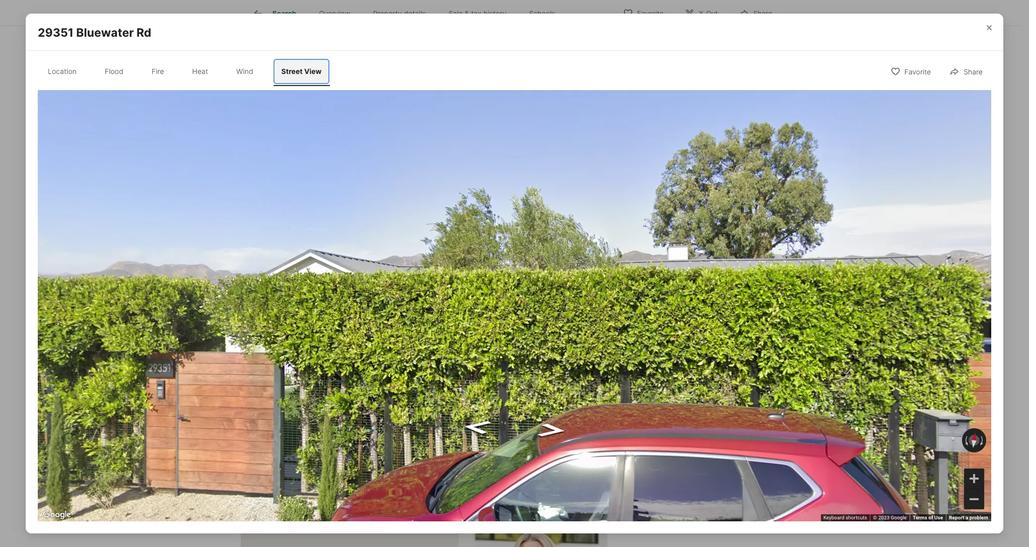 Task type: describe. For each thing, give the bounding box(es) containing it.
rd
[[137, 26, 151, 40]]

list box containing tour in person
[[631, 110, 773, 133]]

2.5%
[[447, 173, 466, 183]]

with up pool
[[506, 124, 522, 134]]

studio
[[480, 124, 504, 134]]

1 vertical spatial views
[[567, 124, 589, 134]]

keyboard
[[824, 515, 845, 521]]

map for map data ©2023
[[582, 405, 592, 410]]

add
[[318, 429, 334, 440]]

terms for map data ©2023
[[526, 405, 540, 410]]

search
[[272, 9, 296, 18]]

rare,
[[385, 184, 402, 194]]

sparkling
[[470, 136, 504, 146]]

and up "1957"
[[564, 39, 578, 49]]

glass
[[329, 87, 349, 97]]

map data ©2023
[[865, 515, 904, 521]]

0 vertical spatial design
[[536, 39, 562, 49]]

redfin for 2 hours on redfin
[[302, 103, 326, 113]]

tab list for share
[[38, 57, 340, 86]]

on inside exceptional mid-century modern masterpiece offering a rare blend of classic design and modern luxury. meticulously restored and remodeled, this gated and private circa 1957 architectural seamlessly marries iconic design elements with contemporary finishes, resulting in a residence that exudes timeless sophistication. open-concept floorplan with effortless flow and expansive walls of glass lead to inspired canyon views over an acre of meticulously landscaped grounds. primary suite sanctuary with fireplace and refined ensuite bath. gourmet kitchen with custom cabinetry and top-of-the-line appliances. sun-dappled dining room aerie. private guest house bedroom retreat. sun-soaked gym/pilates studio with panoramic views transforms a workout into an elevated experience. beautiful sparkling pool and spa with underground vault cover. outdoor cold plunge and shower. magical organic herb and vegetable garden set beneath the canopy of an epic eucalyptus tree. spacious decking with outdoor fireplace and bbq for entertaining, dining al fresco, or hanging out under the stars. vast green lawn for play. sonos sound system. a rare, serene oasis with unparalleled amenities, comfort, privacy, and land on cherished pt. dume.
[[308, 196, 317, 206]]

parking
[[455, 127, 483, 137]]

and down masterpiece
[[384, 51, 399, 61]]

2 ) from the left
[[498, 216, 501, 226]]

error for map data ©2023
[[978, 515, 989, 521]]

0 vertical spatial an
[[485, 87, 494, 97]]

2 for 2
[[641, 68, 653, 90]]

map region for the left menu bar
[[139, 179, 655, 437]]

1 vertical spatial fireplace
[[241, 172, 274, 182]]

in inside exceptional mid-century modern masterpiece offering a rare blend of classic design and modern luxury. meticulously restored and remodeled, this gated and private circa 1957 architectural seamlessly marries iconic design elements with contemporary finishes, resulting in a residence that exudes timeless sophistication. open-concept floorplan with effortless flow and expansive walls of glass lead to inspired canyon views over an acre of meticulously landscaped grounds. primary suite sanctuary with fireplace and refined ensuite bath. gourmet kitchen with custom cabinetry and top-of-the-line appliances. sun-dappled dining room aerie. private guest house bedroom retreat. sun-soaked gym/pilates studio with panoramic views transforms a workout into an elevated experience. beautiful sparkling pool and spa with underground vault cover. outdoor cold plunge and shower. magical organic herb and vegetable garden set beneath the canopy of an epic eucalyptus tree. spacious decking with outdoor fireplace and bbq for entertaining, dining al fresco, or hanging out under the stars. vast green lawn for play. sonos sound system. a rare, serene oasis with unparalleled amenities, comfort, privacy, and land on cherished pt. dume.
[[598, 63, 605, 73]]

and down over
[[469, 99, 483, 109]]

tree.
[[446, 160, 464, 170]]

cover.
[[313, 148, 336, 158]]

• left source:
[[438, 236, 442, 247]]

garden
[[241, 160, 268, 170]]

view inside tab
[[304, 67, 322, 76]]

wind tab
[[228, 59, 261, 84]]

1 horizontal spatial fireplace
[[434, 99, 467, 109]]

menu bar inside 29351 bluewater rd dialog
[[902, 95, 987, 115]]

has a/c
[[447, 150, 479, 160]]

expansive
[[257, 87, 296, 97]]

1 vertical spatial an
[[341, 136, 350, 146]]

architectural
[[241, 63, 289, 73]]

0 horizontal spatial sun-
[[385, 124, 403, 134]]

flood
[[105, 67, 123, 76]]

0 horizontal spatial for
[[261, 184, 271, 194]]

modern
[[241, 51, 270, 61]]

ensuite
[[514, 99, 542, 109]]

redfin checked: just now (nov 2, 2023 at 11:35am) • source: themls # 23-327253
[[241, 236, 558, 247]]

x-out button
[[676, 2, 727, 23]]

satellite for map popup button associated with bottommost satellite popup button
[[290, 280, 322, 291]]

gated
[[462, 51, 484, 61]]

directions button
[[539, 276, 581, 290]]

grounds.
[[287, 99, 321, 109]]

pt.
[[359, 196, 370, 206]]

and up eucalyptus at the left top of page
[[418, 148, 432, 158]]

set
[[270, 160, 282, 170]]

©2023 for map data ©2023
[[504, 405, 520, 410]]

2:00
[[725, 157, 738, 165]]

favorite button for x-out
[[615, 2, 672, 23]]

street inside tab
[[281, 67, 303, 76]]

with right "spa"
[[558, 136, 574, 146]]

&
[[465, 9, 469, 18]]

with right connect in the bottom left of the page
[[292, 501, 317, 516]]

29351 bluewater rd
[[38, 26, 151, 40]]

4 for saturday
[[730, 68, 742, 90]]

about
[[241, 7, 276, 21]]

1 horizontal spatial for
[[311, 172, 322, 182]]

4 for parking
[[447, 127, 453, 137]]

problem
[[970, 515, 989, 521]]

room
[[556, 111, 576, 122]]

map button for bottommost satellite popup button
[[246, 275, 281, 295]]

report a map error for map data ©2023
[[562, 405, 605, 410]]

• left dre
[[323, 204, 327, 214]]

terms of use for map data ©2023
[[526, 405, 556, 410]]

pool
[[506, 136, 523, 146]]

wind
[[236, 67, 253, 76]]

hanging
[[447, 172, 478, 182]]

tour for tour in person
[[638, 118, 654, 125]]

1966
[[358, 150, 377, 160]]

tour for tour with a redfin premier agent
[[631, 44, 649, 54]]

house
[[293, 124, 317, 134]]

1 ( from the left
[[307, 216, 310, 226]]

map for map data ©2023
[[966, 515, 976, 521]]

23-
[[515, 236, 529, 247]]

0 horizontal spatial menu bar
[[246, 275, 331, 295]]

vault
[[292, 148, 311, 158]]

in left 1966
[[349, 150, 356, 160]]

thursday
[[641, 89, 669, 95]]

toddbaker@coldwellbanker.com
[[342, 216, 471, 226]]

1 vertical spatial satellite button
[[281, 275, 331, 295]]

question
[[662, 184, 692, 193]]

and up herb
[[525, 136, 539, 146]]

report a map error link for map data ©2023
[[946, 515, 989, 521]]

2 vertical spatial an
[[372, 160, 382, 170]]

meticulously
[[525, 87, 573, 97]]

map region for menu bar inside the 29351 bluewater rd dialog
[[0, 15, 1003, 531]]

redfin for tour with a redfin premier agent
[[677, 44, 702, 54]]

elements
[[418, 63, 453, 73]]

1 horizontal spatial satellite button
[[937, 95, 987, 115]]

street view button
[[485, 276, 531, 290]]

share for topmost share button
[[753, 9, 772, 17]]

0 vertical spatial share button
[[731, 2, 781, 23]]

landscaped
[[241, 99, 285, 109]]

available:
[[671, 157, 697, 165]]

blend
[[475, 39, 496, 49]]

with up line
[[415, 99, 431, 109]]

now
[[321, 236, 338, 247]]

street view inside street view button
[[498, 279, 529, 286]]

beautiful
[[434, 136, 467, 146]]

overview tab
[[308, 2, 362, 26]]

11:35am)
[[402, 236, 436, 247]]

1 vertical spatial #
[[510, 236, 515, 247]]

heat tab
[[184, 59, 216, 84]]

© 2023 google
[[873, 515, 907, 521]]

1 vertical spatial dining
[[375, 172, 398, 182]]

resulting
[[563, 63, 596, 73]]

exudes
[[305, 75, 332, 85]]

2 ( from the left
[[473, 216, 476, 226]]

private
[[503, 51, 529, 61]]

details
[[404, 9, 426, 18]]

property details
[[373, 9, 426, 18]]

finishes,
[[529, 63, 561, 73]]

tour for tour via video chat
[[702, 118, 718, 125]]

bedroom
[[319, 124, 353, 134]]

sale
[[449, 9, 463, 18]]

2 for 2 hours
[[259, 103, 264, 113]]

acres
[[275, 173, 296, 183]]

primary
[[323, 99, 352, 109]]

street view inside street view tab
[[281, 67, 322, 76]]

0 horizontal spatial on
[[290, 103, 299, 113]]

entertaining,
[[324, 172, 372, 182]]

share for share button to the bottom
[[964, 68, 983, 76]]

0 vertical spatial sun-
[[479, 111, 497, 122]]

refined
[[485, 99, 512, 109]]

schools
[[529, 9, 556, 18]]

0 horizontal spatial this
[[278, 7, 300, 21]]

bath.
[[544, 99, 564, 109]]

unparalleled
[[473, 184, 520, 194]]

epic
[[384, 160, 400, 170]]

ask a question
[[641, 184, 692, 193]]

built in 1957, renovated in 1966
[[259, 150, 377, 160]]

in right built
[[278, 150, 285, 160]]

residence
[[248, 75, 285, 85]]

fire tab
[[144, 59, 172, 84]]

1 vertical spatial the
[[519, 172, 532, 182]]

$2,343
[[447, 103, 475, 113]]

premier for tour with a redfin premier agent
[[704, 44, 735, 54]]

29351 bluewater rd dialog
[[0, 14, 1004, 534]]

remodeled,
[[401, 51, 444, 61]]

sq
[[492, 103, 501, 113]]

use for map data ©2023
[[931, 515, 940, 521]]

3 friday
[[685, 68, 703, 95]]

transforms
[[241, 136, 282, 146]]

1 vertical spatial design
[[390, 63, 416, 73]]

with up stars.
[[535, 160, 552, 170]]

4 saturday
[[730, 68, 757, 95]]

heat
[[192, 67, 208, 76]]

private
[[241, 124, 267, 134]]

eucalyptus
[[402, 160, 444, 170]]

at inside schedule tour next available: today at 2:00 pm
[[718, 157, 723, 165]]

via
[[719, 118, 728, 125]]



Task type: locate. For each thing, give the bounding box(es) containing it.
google
[[891, 515, 907, 521]]

0 horizontal spatial at
[[392, 236, 400, 247]]

1 horizontal spatial an
[[372, 160, 382, 170]]

0 horizontal spatial report a map error link
[[562, 405, 605, 410]]

panoramic
[[524, 124, 564, 134]]

None button
[[637, 56, 678, 100], [682, 57, 722, 99], [726, 57, 767, 99], [637, 56, 678, 100], [682, 57, 722, 99], [726, 57, 767, 99]]

map button for satellite popup button to the right
[[902, 95, 937, 115]]

agent
[[737, 44, 760, 54], [498, 173, 520, 183], [310, 216, 332, 226], [476, 216, 498, 226], [415, 501, 448, 516]]

1 vertical spatial street
[[498, 279, 514, 286]]

terms for map data ©2023
[[910, 515, 924, 521]]

with down finishes,
[[519, 75, 536, 85]]

pm
[[739, 157, 748, 165]]

terms of use for map data ©2023
[[910, 515, 940, 521]]

1 vertical spatial share button
[[941, 61, 992, 82]]

sophistication.
[[368, 75, 424, 85]]

lead
[[351, 87, 368, 97]]

0 vertical spatial at
[[718, 157, 723, 165]]

hours
[[266, 103, 288, 113]]

retreat.
[[355, 124, 383, 134]]

favorite for x-out
[[637, 9, 664, 17]]

single-
[[259, 127, 286, 137]]

the down decking
[[519, 172, 532, 182]]

use for map data ©2023
[[547, 405, 556, 410]]

1 vertical spatial premier
[[368, 501, 413, 516]]

0 vertical spatial 4
[[730, 68, 742, 90]]

organic
[[498, 148, 526, 158]]

seamlessly
[[291, 63, 333, 73]]

0 vertical spatial report a map error
[[562, 405, 605, 410]]

street view down 23-
[[498, 279, 529, 286]]

1 horizontal spatial 4
[[730, 68, 742, 90]]

on down sonos
[[308, 196, 317, 206]]

0 vertical spatial on
[[290, 103, 299, 113]]

rare
[[457, 39, 472, 49]]

satellite for map popup button inside 29351 bluewater rd dialog
[[946, 100, 978, 110]]

sun- up studio
[[479, 111, 497, 122]]

on right hours
[[290, 103, 299, 113]]

0 horizontal spatial (
[[307, 216, 310, 226]]

0 vertical spatial premier
[[704, 44, 735, 54]]

and down suite
[[358, 111, 372, 122]]

29351 bluewater rd element
[[38, 14, 163, 40]]

• up the toddbaker@coldwellbanker.com link
[[391, 204, 396, 214]]

inspired
[[380, 87, 410, 97]]

tour up 2 thursday
[[631, 44, 649, 54]]

tour left person
[[638, 118, 654, 125]]

01446166
[[352, 204, 390, 214]]

effortless
[[538, 75, 574, 85]]

1 horizontal spatial views
[[567, 124, 589, 134]]

source:
[[444, 236, 472, 247]]

0 horizontal spatial design
[[390, 63, 416, 73]]

an down cold
[[372, 160, 382, 170]]

appliances.
[[434, 111, 477, 122]]

map region
[[0, 15, 1003, 531], [139, 179, 655, 437]]

1 vertical spatial 2
[[259, 103, 264, 113]]

toddbaker@coldwellbanker.com link
[[342, 216, 471, 226]]

an right into
[[341, 136, 350, 146]]

malibu redfin agentashley detrinidad image
[[459, 524, 608, 548]]

overview
[[319, 9, 350, 18]]

0 horizontal spatial )
[[332, 216, 335, 226]]

google image for report a map error
[[243, 398, 277, 411]]

modern
[[338, 39, 367, 49]]

sale & tax history tab
[[437, 2, 518, 26]]

today
[[699, 157, 716, 165]]

view inside button
[[516, 279, 529, 286]]

1 vertical spatial map
[[966, 515, 976, 521]]

report a map error inside 29351 bluewater rd dialog
[[946, 515, 989, 521]]

1 horizontal spatial favorite
[[905, 68, 931, 76]]

spaces
[[486, 127, 513, 137]]

2 inside 2 thursday
[[641, 68, 653, 90]]

tour left via
[[702, 118, 718, 125]]

1 vertical spatial map button
[[246, 275, 281, 295]]

an up refined
[[485, 87, 494, 97]]

1 ) from the left
[[332, 216, 335, 226]]

for right the bbq
[[311, 172, 322, 182]]

map
[[582, 405, 592, 410], [966, 515, 976, 521]]

street down luxury. on the top
[[281, 67, 303, 76]]

at down the toddbaker@coldwellbanker.com
[[392, 236, 400, 247]]

0 horizontal spatial #
[[347, 204, 352, 214]]

views down concept
[[442, 87, 464, 97]]

2 hours on redfin
[[259, 103, 326, 113]]

coldwell
[[400, 204, 432, 214]]

timeless
[[335, 75, 366, 85]]

1 vertical spatial view
[[516, 279, 529, 286]]

4 parking spaces
[[447, 127, 513, 137]]

0 vertical spatial share
[[753, 9, 772, 17]]

fireplace up appliances. at the top left
[[434, 99, 467, 109]]

0 horizontal spatial satellite button
[[281, 275, 331, 295]]

1 horizontal spatial ©2023
[[888, 515, 904, 521]]

( down residential
[[473, 216, 476, 226]]

outdoor
[[338, 148, 369, 158]]

out
[[706, 9, 718, 17]]

terms
[[526, 405, 540, 410], [910, 515, 924, 521], [913, 515, 928, 521]]

2023 inside 29351 bluewater rd dialog
[[879, 515, 890, 521]]

and up landscaped
[[241, 87, 255, 97]]

in inside list box
[[656, 118, 661, 125]]

1 horizontal spatial on
[[308, 196, 317, 206]]

built
[[259, 150, 276, 160]]

0 horizontal spatial share
[[753, 9, 772, 17]]

error for map data ©2023
[[594, 405, 605, 410]]

terms of use link for map data ©2023
[[910, 515, 940, 521]]

0 horizontal spatial the
[[318, 160, 330, 170]]

1 vertical spatial satellite
[[290, 280, 322, 291]]

top-
[[375, 111, 391, 122]]

dappled
[[497, 111, 528, 122]]

2 horizontal spatial an
[[485, 87, 494, 97]]

1 horizontal spatial dining
[[531, 111, 554, 122]]

location tab
[[40, 59, 85, 84]]

design up "circa"
[[536, 39, 562, 49]]

search link
[[252, 8, 296, 20]]

and up "play."
[[276, 172, 290, 182]]

1957
[[552, 51, 571, 61]]

0 horizontal spatial favorite
[[637, 9, 664, 17]]

map region inside 29351 bluewater rd dialog
[[0, 15, 1003, 531]]

1 horizontal spatial (
[[473, 216, 476, 226]]

the
[[318, 160, 330, 170], [519, 172, 532, 182]]

0 horizontal spatial view
[[304, 67, 322, 76]]

0 vertical spatial map button
[[902, 95, 937, 115]]

saturday
[[730, 89, 757, 95]]

0 vertical spatial for
[[311, 172, 322, 182]]

view left directions button
[[516, 279, 529, 286]]

redfin for connect with a redfin premier agent
[[329, 501, 366, 516]]

walls
[[298, 87, 317, 97]]

0 horizontal spatial street
[[281, 67, 303, 76]]

vast
[[557, 172, 574, 182]]

0 vertical spatial view
[[304, 67, 322, 76]]

lawn
[[241, 184, 259, 194]]

with down 'hanging'
[[455, 184, 471, 194]]

premier for connect with a redfin premier agent
[[368, 501, 413, 516]]

list box
[[631, 110, 773, 133]]

open-
[[426, 75, 450, 85]]

floorplan
[[483, 75, 517, 85]]

0 vertical spatial the
[[318, 160, 330, 170]]

1 vertical spatial sun-
[[385, 124, 403, 134]]

1.14
[[259, 173, 273, 183]]

1 horizontal spatial at
[[718, 157, 723, 165]]

report for map data ©2023
[[562, 405, 577, 410]]

canopy
[[332, 160, 360, 170]]

street view up walls at the top left of page
[[281, 67, 322, 76]]

buyer's
[[468, 173, 496, 183]]

satellite inside 29351 bluewater rd dialog
[[946, 100, 978, 110]]

2023 right 2,
[[370, 236, 390, 247]]

street view
[[281, 67, 322, 76], [498, 279, 529, 286]]

tab list inside 29351 bluewater rd dialog
[[38, 57, 340, 86]]

this
[[278, 7, 300, 21], [446, 51, 460, 61]]

this down rare at the top of page
[[446, 51, 460, 61]]

tab list containing search
[[241, 0, 575, 26]]

the down cover.
[[318, 160, 330, 170]]

1 vertical spatial ©2023
[[888, 515, 904, 521]]

home
[[303, 7, 334, 21]]

©2023 for map data ©2023
[[888, 515, 904, 521]]

and down "spa"
[[548, 148, 563, 158]]

report for map data ©2023
[[946, 515, 961, 521]]

0 vertical spatial error
[[594, 405, 605, 410]]

1 horizontal spatial report a map error
[[946, 515, 989, 521]]

sun- down of-
[[385, 124, 403, 134]]

dining down epic
[[375, 172, 398, 182]]

error
[[594, 405, 605, 410], [978, 515, 989, 521]]

0 horizontal spatial street view
[[281, 67, 322, 76]]

1 vertical spatial report a map error
[[946, 515, 989, 521]]

0 horizontal spatial views
[[442, 87, 464, 97]]

1 horizontal spatial share
[[964, 68, 983, 76]]

street
[[281, 67, 303, 76], [498, 279, 514, 286]]

street inside button
[[498, 279, 514, 286]]

terms of use link for map data ©2023
[[526, 405, 556, 410]]

property details tab
[[362, 2, 437, 26]]

0 vertical spatial favorite
[[637, 9, 664, 17]]

report a problem link
[[949, 515, 989, 521]]

# right dre
[[347, 204, 352, 214]]

classic
[[508, 39, 534, 49]]

# right themls
[[510, 236, 515, 247]]

fee
[[522, 173, 534, 183]]

map inside 29351 bluewater rd dialog
[[966, 515, 976, 521]]

this inside exceptional mid-century modern masterpiece offering a rare blend of classic design and modern luxury. meticulously restored and remodeled, this gated and private circa 1957 architectural seamlessly marries iconic design elements with contemporary finishes, resulting in a residence that exudes timeless sophistication. open-concept floorplan with effortless flow and expansive walls of glass lead to inspired canyon views over an acre of meticulously landscaped grounds. primary suite sanctuary with fireplace and refined ensuite bath. gourmet kitchen with custom cabinetry and top-of-the-line appliances. sun-dappled dining room aerie. private guest house bedroom retreat. sun-soaked gym/pilates studio with panoramic views transforms a workout into an elevated experience. beautiful sparkling pool and spa with underground vault cover. outdoor cold plunge and shower. magical organic herb and vegetable garden set beneath the canopy of an epic eucalyptus tree. spacious decking with outdoor fireplace and bbq for entertaining, dining al fresco, or hanging out under the stars. vast green lawn for play. sonos sound system. a rare, serene oasis with unparalleled amenities, comfort, privacy, and land on cherished pt. dume.
[[446, 51, 460, 61]]

tab list
[[241, 0, 575, 26], [38, 57, 340, 86]]

0 vertical spatial 2
[[641, 68, 653, 90]]

google image
[[243, 398, 277, 411], [40, 509, 74, 522], [40, 509, 74, 522]]

4 right 3 friday
[[730, 68, 742, 90]]

this left home
[[278, 7, 300, 21]]

themls
[[476, 236, 508, 247]]

family
[[286, 127, 309, 137]]

4 down appliances. at the top left
[[447, 127, 453, 137]]

1 horizontal spatial 2023
[[879, 515, 890, 521]]

min
[[293, 429, 307, 440]]

fire
[[152, 67, 164, 76]]

1 horizontal spatial street
[[498, 279, 514, 286]]

report a map error for map data ©2023
[[946, 515, 989, 521]]

exceptional mid-century modern masterpiece offering a rare blend of classic design and modern luxury. meticulously restored and remodeled, this gated and private circa 1957 architectural seamlessly marries iconic design elements with contemporary finishes, resulting in a residence that exudes timeless sophistication. open-concept floorplan with effortless flow and expansive walls of glass lead to inspired canyon views over an acre of meticulously landscaped grounds. primary suite sanctuary with fireplace and refined ensuite bath. gourmet kitchen with custom cabinetry and top-of-the-line appliances. sun-dappled dining room aerie. private guest house bedroom retreat. sun-soaked gym/pilates studio with panoramic views transforms a workout into an elevated experience. beautiful sparkling pool and spa with underground vault cover. outdoor cold plunge and shower. magical organic herb and vegetable garden set beneath the canopy of an epic eucalyptus tree. spacious decking with outdoor fireplace and bbq for entertaining, dining al fresco, or hanging out under the stars. vast green lawn for play. sonos sound system. a rare, serene oasis with unparalleled amenities, comfort, privacy, and land on cherished pt. dume.
[[241, 39, 605, 206]]

spa
[[542, 136, 555, 146]]

tab list containing location
[[38, 57, 340, 86]]

• down dre
[[336, 216, 341, 226]]

x-
[[699, 9, 706, 17]]

favorite for share
[[905, 68, 931, 76]]

1 horizontal spatial this
[[446, 51, 460, 61]]

per
[[477, 103, 490, 113]]

1 horizontal spatial favorite button
[[882, 61, 940, 82]]

flood tab
[[97, 59, 131, 84]]

single-family
[[259, 127, 309, 137]]

1 vertical spatial for
[[261, 184, 271, 194]]

menu bar
[[902, 95, 987, 115], [246, 275, 331, 295]]

2 left hours
[[259, 103, 264, 113]]

tab list for x-out
[[241, 0, 575, 26]]

0 vertical spatial report a map error link
[[562, 405, 605, 410]]

0 vertical spatial 2023
[[370, 236, 390, 247]]

with up 2 thursday
[[651, 44, 669, 54]]

2 left 3
[[641, 68, 653, 90]]

1 horizontal spatial view
[[516, 279, 529, 286]]

view down meticulously
[[304, 67, 322, 76]]

report
[[562, 405, 577, 410], [946, 515, 961, 521], [949, 515, 965, 521]]

at down tour
[[718, 157, 723, 165]]

1 horizontal spatial report a map error link
[[946, 515, 989, 521]]

0 vertical spatial dining
[[531, 111, 554, 122]]

share button
[[731, 2, 781, 23], [941, 61, 992, 82]]

stars.
[[534, 172, 555, 182]]

1 horizontal spatial share button
[[941, 61, 992, 82]]

0 vertical spatial favorite button
[[615, 2, 672, 23]]

1 vertical spatial at
[[392, 236, 400, 247]]

1 horizontal spatial map
[[966, 515, 976, 521]]

0 vertical spatial views
[[442, 87, 464, 97]]

1 vertical spatial on
[[308, 196, 317, 206]]

in right resulting
[[598, 63, 605, 73]]

0 horizontal spatial an
[[341, 136, 350, 146]]

favorite button for share
[[882, 61, 940, 82]]

1475
[[286, 216, 305, 226]]

1.14 acres
[[259, 173, 296, 183]]

report a map error link for map data ©2023
[[562, 405, 605, 410]]

for down 1.14 at the left top
[[261, 184, 271, 194]]

1 horizontal spatial )
[[498, 216, 501, 226]]

map button inside 29351 bluewater rd dialog
[[902, 95, 937, 115]]

2023 right ©
[[879, 515, 890, 521]]

fireplace down the garden
[[241, 172, 274, 182]]

1 vertical spatial share
[[964, 68, 983, 76]]

0 vertical spatial this
[[278, 7, 300, 21]]

0 horizontal spatial favorite button
[[615, 2, 672, 23]]

with up concept
[[455, 63, 471, 73]]

schools tab
[[518, 2, 567, 26]]

) down residential
[[498, 216, 501, 226]]

with up guest
[[271, 111, 287, 122]]

chat
[[748, 118, 764, 125]]

1 vertical spatial this
[[446, 51, 460, 61]]

dining up panoramic
[[531, 111, 554, 122]]

0 vertical spatial satellite
[[946, 100, 978, 110]]

0 horizontal spatial premier
[[368, 501, 413, 516]]

0 horizontal spatial 2
[[259, 103, 264, 113]]

1 horizontal spatial the
[[519, 172, 532, 182]]

( down baker
[[307, 216, 310, 226]]

0 vertical spatial tab list
[[241, 0, 575, 26]]

in left person
[[656, 118, 661, 125]]

residential
[[463, 204, 505, 214]]

801-
[[267, 216, 286, 226]]

0 horizontal spatial error
[[594, 405, 605, 410]]

©2023 inside 29351 bluewater rd dialog
[[888, 515, 904, 521]]

1 vertical spatial tab list
[[38, 57, 340, 86]]

add a commute button
[[318, 428, 379, 441]]

map data ©2023
[[482, 405, 520, 410]]

street down themls
[[498, 279, 514, 286]]

error inside 29351 bluewater rd dialog
[[978, 515, 989, 521]]

has
[[447, 150, 462, 160]]

aerie.
[[578, 111, 599, 122]]

ask a question link
[[641, 184, 692, 193]]

dume.
[[372, 196, 396, 206]]

0 vertical spatial #
[[347, 204, 352, 214]]

1 horizontal spatial error
[[978, 515, 989, 521]]

) down dre
[[332, 216, 335, 226]]

design up sophistication.
[[390, 63, 416, 73]]

system.
[[345, 184, 375, 194]]

tour in person
[[638, 118, 686, 125]]

and up contemporary
[[487, 51, 501, 61]]

• left 310-
[[242, 216, 247, 226]]

1957,
[[287, 150, 306, 160]]

baker
[[300, 204, 321, 214]]

1 vertical spatial street view
[[498, 279, 529, 286]]

1 vertical spatial favorite button
[[882, 61, 940, 82]]

share inside 29351 bluewater rd dialog
[[964, 68, 983, 76]]

1 horizontal spatial map button
[[902, 95, 937, 115]]

4 inside 4 saturday
[[730, 68, 742, 90]]

1 vertical spatial favorite
[[905, 68, 931, 76]]

and down "play."
[[273, 196, 287, 206]]

# inside listed by todd baker • dre # 01446166 • coldwell banker residential brokerage • 310-801-1475 ( agent ) • toddbaker@coldwellbanker.com ( agent )
[[347, 204, 352, 214]]

1 horizontal spatial design
[[536, 39, 562, 49]]

street view tab
[[273, 59, 330, 84]]

ask
[[641, 184, 654, 193]]

listed
[[241, 204, 264, 214]]

favorite inside 29351 bluewater rd dialog
[[905, 68, 931, 76]]

google image for terms of use
[[40, 509, 74, 522]]

0 vertical spatial map
[[582, 405, 592, 410]]

sonos
[[294, 184, 317, 194]]

views down aerie.
[[567, 124, 589, 134]]

connect
[[241, 501, 289, 516]]

into
[[324, 136, 339, 146]]

0 vertical spatial menu bar
[[902, 95, 987, 115]]

1 horizontal spatial menu bar
[[902, 95, 987, 115]]

0 horizontal spatial share button
[[731, 2, 781, 23]]



Task type: vqa. For each thing, say whether or not it's contained in the screenshot.
Ladson
no



